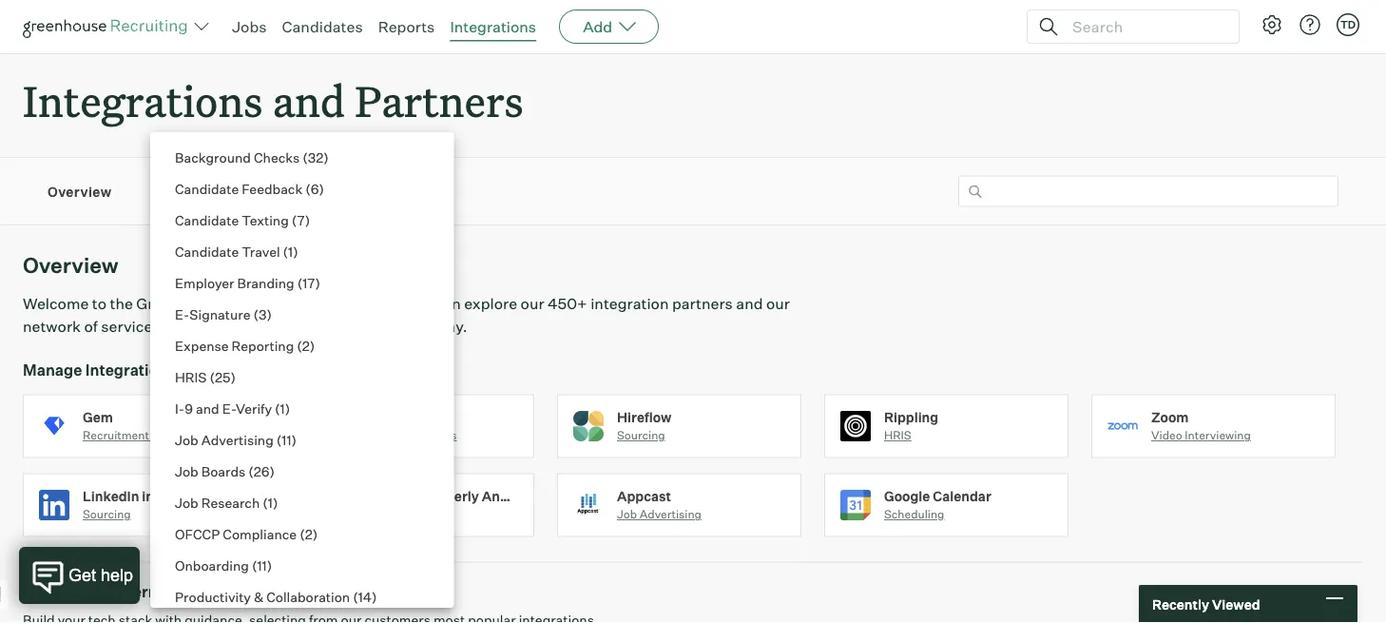 Task type: vqa. For each thing, say whether or not it's contained in the screenshot.


Task type: locate. For each thing, give the bounding box(es) containing it.
marketing
[[152, 428, 206, 443]]

sourcing down hireflow
[[617, 428, 666, 443]]

1 vertical spatial 11
[[257, 557, 267, 574]]

hireflow sourcing
[[617, 409, 672, 443]]

1 vertical spatial 2
[[305, 526, 313, 542]]

( down 26
[[263, 494, 268, 511]]

0 vertical spatial hris
[[175, 369, 207, 385]]

background up candidate feedback ( 6 )
[[175, 149, 251, 166]]

( down 32 on the left of page
[[306, 180, 311, 197]]

1 horizontal spatial integrations link
[[450, 17, 537, 36]]

integrations down the "greenhouse recruiting" image
[[23, 72, 263, 128]]

candidate feedback ( 6 )
[[175, 180, 324, 197]]

background for background checks
[[350, 428, 415, 443]]

1 vertical spatial background
[[350, 428, 415, 443]]

3
[[259, 306, 267, 322]]

2 vertical spatial 1
[[268, 494, 273, 511]]

advertising down appcast
[[640, 507, 702, 521]]

1 vertical spatial hris
[[885, 428, 912, 443]]

checks up feedback
[[254, 149, 300, 166]]

0 vertical spatial integrations link
[[450, 17, 537, 36]]

background up wellfound
[[350, 428, 415, 443]]

signature
[[190, 306, 251, 322]]

e-signature ( 3 )
[[175, 306, 272, 322]]

450+
[[548, 294, 588, 313]]

video
[[1152, 428, 1183, 443]]

) for job boards ( 26 )
[[270, 463, 275, 479]]

ofccp
[[175, 526, 220, 542]]

2 horizontal spatial and
[[737, 294, 763, 313]]

0 vertical spatial 2
[[302, 337, 310, 354]]

checks for background checks ( 32 )
[[254, 149, 300, 166]]

0 horizontal spatial checks
[[254, 149, 300, 166]]

0 vertical spatial and
[[273, 72, 345, 128]]

greenhouse recruiting image
[[23, 15, 194, 38]]

customer-preferred partners
[[23, 582, 240, 601]]

click
[[391, 317, 424, 336]]

checks up (formerly
[[418, 428, 457, 443]]

partners
[[355, 72, 524, 128], [341, 183, 398, 200], [176, 582, 240, 601]]

0 horizontal spatial advertising
[[201, 431, 274, 448]]

partners
[[672, 294, 733, 313], [260, 317, 320, 336]]

3 candidate from the top
[[175, 243, 239, 260]]

hris down the rippling
[[885, 428, 912, 443]]

1 vertical spatial 1
[[280, 400, 285, 417]]

1 horizontal spatial advertising
[[640, 507, 702, 521]]

integrations up candidate texting ( 7 )
[[150, 183, 231, 200]]

1 candidate from the top
[[175, 180, 239, 197]]

) for candidate travel ( 1 )
[[293, 243, 298, 260]]

candidate for candidate texting ( 7 )
[[175, 212, 239, 228]]

i-9 and e-verify ( 1 )
[[175, 400, 290, 417]]

candidate up candidate texting ( 7 )
[[175, 180, 239, 197]]

e-
[[175, 306, 190, 322], [222, 400, 236, 417]]

e- up expense on the left bottom
[[175, 306, 190, 322]]

rippling hris
[[885, 409, 939, 443]]

( for checks
[[303, 149, 308, 166]]

None text field
[[959, 176, 1339, 207]]

( for advertising
[[277, 431, 282, 448]]

candidate for candidate feedback ( 6 )
[[175, 180, 239, 197]]

2 our from the left
[[767, 294, 791, 313]]

e- down "25"
[[222, 400, 236, 417]]

verify
[[236, 400, 272, 417]]

reports
[[378, 17, 435, 36]]

hris up 9
[[175, 369, 207, 385]]

job up ofccp
[[175, 494, 199, 511]]

expense reporting ( 2 )
[[175, 337, 315, 354]]

integrations link up candidate texting ( 7 )
[[150, 182, 231, 201]]

( right the boards
[[249, 463, 254, 479]]

1 horizontal spatial e-
[[222, 400, 236, 417]]

integrations and partners
[[23, 72, 524, 128]]

2 horizontal spatial 1
[[288, 243, 293, 260]]

angellist
[[482, 488, 545, 504]]

0 vertical spatial partners
[[355, 72, 524, 128]]

( up reporting
[[254, 306, 259, 322]]

1 horizontal spatial background
[[350, 428, 415, 443]]

(formerly
[[418, 488, 479, 504]]

away.
[[427, 317, 468, 336]]

partners down partnerships
[[260, 317, 320, 336]]

1 down 26
[[268, 494, 273, 511]]

0 vertical spatial sourcing
[[617, 428, 666, 443]]

job up integrations
[[175, 463, 199, 479]]

can
[[435, 294, 461, 313]]

partners down onboarding
[[176, 582, 240, 601]]

partners right integration
[[672, 294, 733, 313]]

1 horizontal spatial partners
[[672, 294, 733, 313]]

( for compliance
[[300, 526, 305, 542]]

1 horizontal spatial sourcing
[[617, 428, 666, 443]]

11 down i-9 and e-verify ( 1 )
[[282, 431, 292, 448]]

partners right 6
[[341, 183, 398, 200]]

0 vertical spatial e-
[[175, 306, 190, 322]]

2 candidate from the top
[[175, 212, 239, 228]]

sourcing
[[617, 428, 666, 443], [83, 507, 131, 521]]

( down i-9 and e-verify ( 1 )
[[277, 431, 282, 448]]

1 right 'travel'
[[288, 243, 293, 260]]

menu containing background checks
[[150, 132, 443, 623]]

( up service
[[303, 149, 308, 166]]

( right compliance
[[300, 526, 305, 542]]

1 vertical spatial advertising
[[640, 507, 702, 521]]

( right texting
[[292, 212, 297, 228]]

integrations link
[[450, 17, 537, 36], [150, 182, 231, 201]]

wellfound
[[350, 488, 416, 504]]

jobs
[[232, 17, 267, 36]]

( right reporting
[[297, 337, 302, 354]]

2 right reporting
[[302, 337, 310, 354]]

0 horizontal spatial background
[[175, 149, 251, 166]]

) for job research ( 1 )
[[273, 494, 278, 511]]

job for job research ( 1 )
[[175, 494, 199, 511]]

service partners link
[[288, 182, 398, 201]]

sourcing inside hireflow sourcing
[[617, 428, 666, 443]]

network
[[23, 317, 81, 336]]

the
[[110, 294, 133, 313]]

6
[[311, 180, 319, 197]]

0 vertical spatial background
[[175, 149, 251, 166]]

1 vertical spatial integrations link
[[150, 182, 231, 201]]

2 right compliance
[[305, 526, 313, 542]]

0 horizontal spatial 11
[[257, 557, 267, 574]]

our
[[521, 294, 545, 313], [767, 294, 791, 313]]

onboarding
[[175, 557, 249, 574]]

candidate
[[175, 180, 239, 197], [175, 212, 239, 228], [175, 243, 239, 260]]

( right 'branding'
[[297, 274, 303, 291]]

( down expense on the left bottom
[[210, 369, 215, 385]]

welcome
[[23, 294, 89, 313]]

and
[[273, 72, 345, 128], [737, 294, 763, 313], [196, 400, 219, 417]]

customer-
[[23, 582, 102, 601]]

26
[[254, 463, 270, 479]]

job boards ( 26 )
[[175, 463, 275, 479]]

employer branding ( 17 )
[[175, 274, 321, 291]]

jobs link
[[232, 17, 267, 36]]

1 for candidate travel ( 1 )
[[288, 243, 293, 260]]

1 right verify
[[280, 400, 285, 417]]

rippling
[[885, 409, 939, 425]]

job down 9
[[175, 431, 199, 448]]

job down appcast
[[617, 507, 638, 521]]

2 for ofccp compliance ( 2 )
[[305, 526, 313, 542]]

sourcing down linkedin
[[83, 507, 131, 521]]

job inside appcast job advertising
[[617, 507, 638, 521]]

1 vertical spatial e-
[[222, 400, 236, 417]]

0 horizontal spatial sourcing
[[83, 507, 131, 521]]

)
[[324, 149, 329, 166], [319, 180, 324, 197], [305, 212, 310, 228], [293, 243, 298, 260], [315, 274, 321, 291], [267, 306, 272, 322], [310, 337, 315, 354], [231, 369, 236, 385], [285, 400, 290, 417], [292, 431, 297, 448], [270, 463, 275, 479], [273, 494, 278, 511], [313, 526, 318, 542], [267, 557, 272, 574], [372, 588, 377, 605]]

background
[[175, 149, 251, 166], [350, 428, 415, 443]]

0 horizontal spatial our
[[521, 294, 545, 313]]

1 horizontal spatial and
[[273, 72, 345, 128]]

2
[[302, 337, 310, 354], [305, 526, 313, 542]]

0 vertical spatial checks
[[254, 149, 300, 166]]

0 horizontal spatial partners
[[260, 317, 320, 336]]

travel
[[242, 243, 280, 260]]

overview link
[[48, 182, 112, 201]]

17
[[303, 274, 315, 291]]

2 for expense reporting ( 2 )
[[302, 337, 310, 354]]

1 horizontal spatial our
[[767, 294, 791, 313]]

candidate up candidate travel ( 1 ) at the left of page
[[175, 212, 239, 228]]

0 vertical spatial partners
[[672, 294, 733, 313]]

integrations
[[450, 17, 537, 36], [23, 72, 263, 128], [150, 183, 231, 200], [85, 360, 176, 379]]

( right 'travel'
[[283, 243, 288, 260]]

ofccp compliance ( 2 )
[[175, 526, 318, 542]]

integration
[[591, 294, 669, 313]]

11 down compliance
[[257, 557, 267, 574]]

1 vertical spatial checks
[[418, 428, 457, 443]]

2 vertical spatial candidate
[[175, 243, 239, 260]]

1 horizontal spatial hris
[[885, 428, 912, 443]]

advertising down i-9 and e-verify ( 1 )
[[201, 431, 274, 448]]

just
[[350, 317, 376, 336]]

integrations right reports link in the left of the page
[[450, 17, 537, 36]]

google
[[885, 488, 931, 504]]

1 for job research ( 1 )
[[268, 494, 273, 511]]

0 horizontal spatial e-
[[175, 306, 190, 322]]

job research ( 1 )
[[175, 494, 278, 511]]

(
[[303, 149, 308, 166], [306, 180, 311, 197], [292, 212, 297, 228], [283, 243, 288, 260], [297, 274, 303, 291], [254, 306, 259, 322], [297, 337, 302, 354], [210, 369, 215, 385], [275, 400, 280, 417], [277, 431, 282, 448], [249, 463, 254, 479], [263, 494, 268, 511], [300, 526, 305, 542], [252, 557, 257, 574], [353, 588, 358, 605]]

1 horizontal spatial checks
[[418, 428, 457, 443]]

hris
[[175, 369, 207, 385], [885, 428, 912, 443]]

0 horizontal spatial 1
[[268, 494, 273, 511]]

checks inside "link"
[[418, 428, 457, 443]]

compliance
[[223, 526, 297, 542]]

candidate up 'employer' on the top left of page
[[175, 243, 239, 260]]

checks inside menu
[[254, 149, 300, 166]]

0 vertical spatial 1
[[288, 243, 293, 260]]

job
[[175, 431, 199, 448], [175, 463, 199, 479], [175, 494, 199, 511], [617, 507, 638, 521]]

new
[[225, 317, 256, 336]]

1 vertical spatial candidate
[[175, 212, 239, 228]]

preferred
[[102, 582, 173, 601]]

a
[[379, 317, 388, 336]]

background inside "link"
[[350, 428, 415, 443]]

( for travel
[[283, 243, 288, 260]]

1 horizontal spatial 11
[[282, 431, 292, 448]]

0 vertical spatial candidate
[[175, 180, 239, 197]]

overview
[[48, 183, 112, 200], [23, 252, 119, 278]]

11
[[282, 431, 292, 448], [257, 557, 267, 574]]

candidate travel ( 1 )
[[175, 243, 298, 260]]

&
[[254, 588, 264, 605]]

) for e-signature ( 3 )
[[267, 306, 272, 322]]

menu
[[150, 132, 443, 623]]

1 vertical spatial sourcing
[[83, 507, 131, 521]]

2 vertical spatial partners
[[176, 582, 240, 601]]

( for reporting
[[297, 337, 302, 354]]

job for job advertising ( 11 )
[[175, 431, 199, 448]]

partners down reports link in the left of the page
[[355, 72, 524, 128]]

1 vertical spatial and
[[737, 294, 763, 313]]

expense
[[175, 337, 229, 354]]

( up the &
[[252, 557, 257, 574]]

hireflow
[[617, 409, 672, 425]]

job for job boards ( 26 )
[[175, 463, 199, 479]]

integrations link right reports link in the left of the page
[[450, 17, 537, 36]]

2 vertical spatial and
[[196, 400, 219, 417]]



Task type: describe. For each thing, give the bounding box(es) containing it.
background checks
[[350, 428, 457, 443]]

) for ofccp compliance ( 2 )
[[313, 526, 318, 542]]

9
[[185, 400, 193, 417]]

hris ( 25 )
[[175, 369, 236, 385]]

recently
[[1153, 596, 1210, 612]]

page
[[321, 294, 356, 313]]

( right collaboration
[[353, 588, 358, 605]]

32
[[308, 149, 324, 166]]

zoom
[[1152, 409, 1190, 425]]

25
[[215, 369, 231, 385]]

) for expense reporting ( 2 )
[[310, 337, 315, 354]]

( for feedback
[[306, 180, 311, 197]]

td button
[[1334, 10, 1364, 40]]

collaboration
[[267, 588, 350, 605]]

td
[[1341, 18, 1357, 31]]

integrations down the service
[[85, 360, 176, 379]]

of
[[84, 317, 98, 336]]

( for boards
[[249, 463, 254, 479]]

sourcing inside linkedin integrations sourcing
[[83, 507, 131, 521]]

explore
[[464, 294, 518, 313]]

background for background checks ( 32 )
[[175, 149, 251, 166]]

) for candidate feedback ( 6 )
[[319, 180, 324, 197]]

linkedin integrations sourcing
[[83, 488, 221, 521]]

and inside welcome to the greenhouse partnerships page where you can explore our 450+ integration partners and our network of service partners. new partners are just a click away.
[[737, 294, 763, 313]]

hris inside the rippling hris
[[885, 428, 912, 443]]

1 vertical spatial partners
[[260, 317, 320, 336]]

welcome to the greenhouse partnerships page where you can explore our 450+ integration partners and our network of service partners. new partners are just a click away.
[[23, 294, 791, 336]]

td button
[[1338, 13, 1360, 36]]

reporting
[[232, 337, 294, 354]]

integrations
[[142, 488, 221, 504]]

job advertising ( 11 )
[[175, 431, 297, 448]]

to
[[92, 294, 107, 313]]

linkedin
[[83, 488, 139, 504]]

candidate for candidate travel ( 1 )
[[175, 243, 239, 260]]

texting
[[242, 212, 289, 228]]

Search text field
[[1068, 13, 1222, 40]]

candidate texting ( 7 )
[[175, 212, 310, 228]]

appcast
[[617, 488, 672, 504]]

talent)
[[547, 488, 594, 504]]

employer
[[175, 274, 234, 291]]

checks for background checks
[[418, 428, 457, 443]]

interviewing
[[1186, 428, 1252, 443]]

appcast job advertising
[[617, 488, 702, 521]]

0 vertical spatial 11
[[282, 431, 292, 448]]

service partners
[[288, 183, 398, 200]]

partners for customer-preferred partners
[[176, 582, 240, 601]]

research
[[201, 494, 260, 511]]

candidates
[[282, 17, 363, 36]]

7
[[297, 212, 305, 228]]

reports link
[[378, 17, 435, 36]]

( for branding
[[297, 274, 303, 291]]

viewed
[[1213, 596, 1261, 612]]

( right verify
[[275, 400, 280, 417]]

1 horizontal spatial 1
[[280, 400, 285, 417]]

greenhouse
[[136, 294, 223, 313]]

add button
[[559, 10, 659, 44]]

( for signature
[[254, 306, 259, 322]]

) for background checks ( 32 )
[[324, 149, 329, 166]]

14
[[358, 588, 372, 605]]

partnerships
[[226, 294, 317, 313]]

1 vertical spatial overview
[[23, 252, 119, 278]]

scheduling
[[885, 507, 945, 521]]

feedback
[[242, 180, 303, 197]]

gem
[[83, 409, 113, 425]]

wellfound (formerly angellist talent)
[[350, 488, 594, 504]]

1 vertical spatial partners
[[341, 183, 398, 200]]

calendar
[[934, 488, 992, 504]]

background checks link
[[290, 394, 557, 473]]

background checks ( 32 )
[[175, 149, 329, 166]]

( for research
[[263, 494, 268, 511]]

0 horizontal spatial integrations link
[[150, 182, 231, 201]]

wellfound (formerly angellist talent) link
[[290, 473, 594, 552]]

) for job advertising ( 11 )
[[292, 431, 297, 448]]

zoom video interviewing
[[1152, 409, 1252, 443]]

productivity
[[175, 588, 251, 605]]

) for employer branding ( 17 )
[[315, 274, 321, 291]]

0 vertical spatial overview
[[48, 183, 112, 200]]

gem recruitment marketing
[[83, 409, 206, 443]]

google calendar scheduling
[[885, 488, 992, 521]]

recruitment
[[83, 428, 149, 443]]

recently viewed
[[1153, 596, 1261, 612]]

( for texting
[[292, 212, 297, 228]]

add
[[583, 17, 613, 36]]

0 vertical spatial advertising
[[201, 431, 274, 448]]

candidates link
[[282, 17, 363, 36]]

0 horizontal spatial and
[[196, 400, 219, 417]]

productivity & collaboration ( 14 )
[[175, 588, 377, 605]]

configure image
[[1261, 13, 1284, 36]]

service
[[101, 317, 152, 336]]

advertising inside appcast job advertising
[[640, 507, 702, 521]]

service
[[288, 183, 337, 200]]

) for candidate texting ( 7 )
[[305, 212, 310, 228]]

manage
[[23, 360, 82, 379]]

0 horizontal spatial hris
[[175, 369, 207, 385]]

manage integrations
[[23, 360, 176, 379]]

you
[[406, 294, 432, 313]]

1 our from the left
[[521, 294, 545, 313]]

partners for integrations and partners
[[355, 72, 524, 128]]

i-
[[175, 400, 185, 417]]



